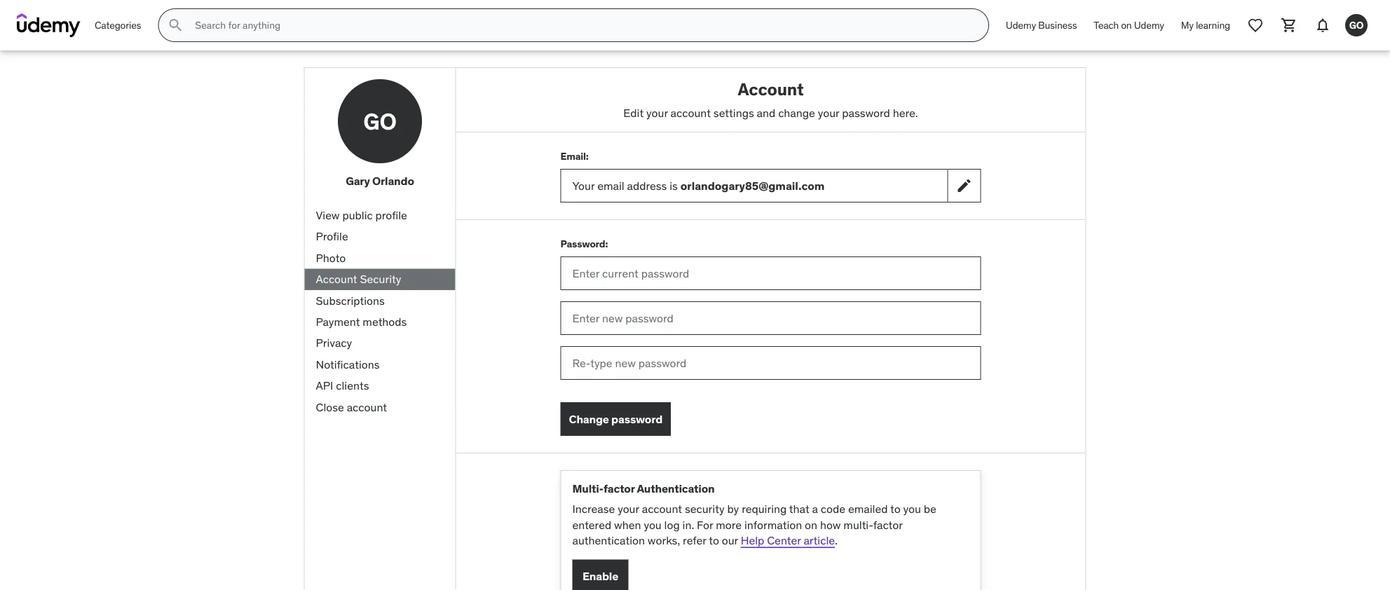 Task type: vqa. For each thing, say whether or not it's contained in the screenshot.
the Udemy Business link on the right top
yes



Task type: describe. For each thing, give the bounding box(es) containing it.
0 vertical spatial factor
[[604, 482, 635, 496]]

view public profile profile photo account security subscriptions payment methods privacy notifications api clients close account
[[316, 208, 407, 414]]

profile link
[[305, 226, 456, 248]]

payment
[[316, 315, 360, 329]]

udemy business link
[[998, 8, 1086, 42]]

Password: password field
[[561, 257, 982, 291]]

submit search image
[[167, 17, 184, 34]]

enable button
[[573, 560, 629, 591]]

email
[[598, 178, 625, 193]]

more
[[716, 518, 742, 532]]

refer
[[683, 534, 707, 548]]

1 horizontal spatial go
[[1350, 19, 1364, 31]]

business
[[1039, 19, 1078, 31]]

log
[[665, 518, 680, 532]]

orlandogary85@gmail.com
[[681, 178, 825, 193]]

for
[[697, 518, 714, 532]]

help
[[741, 534, 765, 548]]

enable
[[583, 570, 619, 584]]

information
[[745, 518, 803, 532]]

1 vertical spatial you
[[644, 518, 662, 532]]

gary orlando
[[346, 174, 414, 188]]

our
[[722, 534, 738, 548]]

multi-
[[844, 518, 874, 532]]

multi-
[[573, 482, 604, 496]]

Re-type new password password field
[[561, 347, 982, 380]]

go link
[[1340, 8, 1374, 42]]

change
[[779, 105, 816, 120]]

0 vertical spatial you
[[904, 502, 922, 516]]

address
[[627, 178, 667, 193]]

subscriptions
[[316, 293, 385, 308]]

2 horizontal spatial your
[[818, 105, 840, 120]]

account edit your account settings and change your password here.
[[624, 79, 919, 120]]

in.
[[683, 518, 695, 532]]

increase
[[573, 502, 615, 516]]

close account link
[[305, 397, 456, 418]]

2 udemy from the left
[[1135, 19, 1165, 31]]

entered
[[573, 518, 612, 532]]

how
[[821, 518, 841, 532]]

emailed
[[849, 502, 888, 516]]

teach on udemy
[[1094, 19, 1165, 31]]

when
[[614, 518, 641, 532]]

teach on udemy link
[[1086, 8, 1173, 42]]

a
[[813, 502, 819, 516]]

your
[[573, 178, 595, 193]]

wishlist image
[[1248, 17, 1265, 34]]

notifications link
[[305, 354, 456, 376]]

authentication
[[573, 534, 645, 548]]

edit
[[624, 105, 644, 120]]

your email address is orlandogary85@gmail.com
[[573, 178, 825, 193]]

view public profile link
[[305, 205, 456, 226]]

is
[[670, 178, 678, 193]]

photo link
[[305, 248, 456, 269]]

profile
[[376, 208, 407, 222]]

article
[[804, 534, 835, 548]]

privacy link
[[305, 333, 456, 354]]

Enter new password password field
[[561, 302, 982, 335]]

authentication
[[637, 482, 715, 496]]

api
[[316, 379, 333, 393]]

security
[[685, 502, 725, 516]]

public
[[343, 208, 373, 222]]

center
[[767, 534, 801, 548]]



Task type: locate. For each thing, give the bounding box(es) containing it.
subscriptions link
[[305, 290, 456, 312]]

1 horizontal spatial you
[[904, 502, 922, 516]]

password inside account edit your account settings and change your password here.
[[843, 105, 891, 120]]

clients
[[336, 379, 369, 393]]

factor inside increase your account security by requiring that a code emailed to you be entered when you log in. for more information on how multi-factor authentication works, refer to our
[[874, 518, 903, 532]]

be
[[924, 502, 937, 516]]

1 vertical spatial account
[[347, 400, 387, 414]]

account
[[671, 105, 711, 120], [347, 400, 387, 414], [642, 502, 682, 516]]

.
[[835, 534, 838, 548]]

0 horizontal spatial factor
[[604, 482, 635, 496]]

my learning
[[1182, 19, 1231, 31]]

on down a
[[805, 518, 818, 532]]

on inside increase your account security by requiring that a code emailed to you be entered when you log in. for more information on how multi-factor authentication works, refer to our
[[805, 518, 818, 532]]

methods
[[363, 315, 407, 329]]

api clients link
[[305, 376, 456, 397]]

factor
[[604, 482, 635, 496], [874, 518, 903, 532]]

1 vertical spatial factor
[[874, 518, 903, 532]]

1 vertical spatial account
[[316, 272, 357, 286]]

account inside account edit your account settings and change your password here.
[[671, 105, 711, 120]]

your right edit
[[647, 105, 668, 120]]

that
[[790, 502, 810, 516]]

account security link
[[305, 269, 456, 290]]

change
[[569, 412, 609, 427]]

password:
[[561, 238, 608, 250]]

by
[[728, 502, 739, 516]]

help center article link
[[741, 534, 835, 548]]

to right emailed
[[891, 502, 901, 516]]

1 vertical spatial on
[[805, 518, 818, 532]]

0 horizontal spatial you
[[644, 518, 662, 532]]

you up works,
[[644, 518, 662, 532]]

you
[[904, 502, 922, 516], [644, 518, 662, 532]]

to left our
[[709, 534, 720, 548]]

your right change
[[818, 105, 840, 120]]

Search for anything text field
[[192, 13, 972, 37]]

0 vertical spatial account
[[671, 105, 711, 120]]

0 horizontal spatial to
[[709, 534, 720, 548]]

multi-factor authentication
[[573, 482, 715, 496]]

on
[[1122, 19, 1132, 31], [805, 518, 818, 532]]

1 horizontal spatial password
[[843, 105, 891, 120]]

you left be
[[904, 502, 922, 516]]

gary
[[346, 174, 370, 188]]

notifications
[[316, 357, 380, 372]]

your
[[647, 105, 668, 120], [818, 105, 840, 120], [618, 502, 640, 516]]

security
[[360, 272, 402, 286]]

account inside view public profile profile photo account security subscriptions payment methods privacy notifications api clients close account
[[347, 400, 387, 414]]

profile
[[316, 229, 348, 244]]

payment methods link
[[305, 312, 456, 333]]

learning
[[1196, 19, 1231, 31]]

password
[[843, 105, 891, 120], [612, 412, 663, 427]]

edit email image
[[956, 178, 973, 194]]

privacy
[[316, 336, 352, 350]]

account inside increase your account security by requiring that a code emailed to you be entered when you log in. for more information on how multi-factor authentication works, refer to our
[[642, 502, 682, 516]]

0 horizontal spatial go
[[363, 107, 397, 135]]

1 horizontal spatial factor
[[874, 518, 903, 532]]

udemy left business
[[1006, 19, 1037, 31]]

teach
[[1094, 19, 1119, 31]]

0 vertical spatial to
[[891, 502, 901, 516]]

1 vertical spatial go
[[363, 107, 397, 135]]

account up "and"
[[738, 79, 804, 100]]

1 horizontal spatial your
[[647, 105, 668, 120]]

increase your account security by requiring that a code emailed to you be entered when you log in. for more information on how multi-factor authentication works, refer to our
[[573, 502, 937, 548]]

on right 'teach'
[[1122, 19, 1132, 31]]

udemy left my
[[1135, 19, 1165, 31]]

view
[[316, 208, 340, 222]]

categories
[[95, 19, 141, 31]]

close
[[316, 400, 344, 414]]

account up log
[[642, 502, 682, 516]]

0 horizontal spatial on
[[805, 518, 818, 532]]

requiring
[[742, 502, 787, 516]]

go up gary orlando
[[363, 107, 397, 135]]

photo
[[316, 251, 346, 265]]

here.
[[893, 105, 919, 120]]

0 horizontal spatial password
[[612, 412, 663, 427]]

go
[[1350, 19, 1364, 31], [363, 107, 397, 135]]

0 horizontal spatial your
[[618, 502, 640, 516]]

0 vertical spatial password
[[843, 105, 891, 120]]

0 horizontal spatial account
[[316, 272, 357, 286]]

shopping cart with 0 items image
[[1281, 17, 1298, 34]]

and
[[757, 105, 776, 120]]

factor up increase
[[604, 482, 635, 496]]

notifications image
[[1315, 17, 1332, 34]]

udemy
[[1006, 19, 1037, 31], [1135, 19, 1165, 31]]

password left here.
[[843, 105, 891, 120]]

account inside view public profile profile photo account security subscriptions payment methods privacy notifications api clients close account
[[316, 272, 357, 286]]

orlando
[[372, 174, 414, 188]]

change password
[[569, 412, 663, 427]]

your inside increase your account security by requiring that a code emailed to you be entered when you log in. for more information on how multi-factor authentication works, refer to our
[[618, 502, 640, 516]]

password right change on the left of the page
[[612, 412, 663, 427]]

0 vertical spatial on
[[1122, 19, 1132, 31]]

account inside account edit your account settings and change your password here.
[[738, 79, 804, 100]]

account
[[738, 79, 804, 100], [316, 272, 357, 286]]

help center article .
[[741, 534, 838, 548]]

1 vertical spatial to
[[709, 534, 720, 548]]

1 horizontal spatial to
[[891, 502, 901, 516]]

my
[[1182, 19, 1194, 31]]

0 horizontal spatial udemy
[[1006, 19, 1037, 31]]

udemy business
[[1006, 19, 1078, 31]]

1 udemy from the left
[[1006, 19, 1037, 31]]

1 horizontal spatial on
[[1122, 19, 1132, 31]]

account down the "photo" on the left top of the page
[[316, 272, 357, 286]]

change password button
[[561, 403, 671, 436]]

code
[[821, 502, 846, 516]]

to
[[891, 502, 901, 516], [709, 534, 720, 548]]

password inside button
[[612, 412, 663, 427]]

account left settings
[[671, 105, 711, 120]]

1 vertical spatial password
[[612, 412, 663, 427]]

0 vertical spatial go
[[1350, 19, 1364, 31]]

1 horizontal spatial udemy
[[1135, 19, 1165, 31]]

categories button
[[86, 8, 150, 42]]

1 horizontal spatial account
[[738, 79, 804, 100]]

2 vertical spatial account
[[642, 502, 682, 516]]

account down api clients link
[[347, 400, 387, 414]]

0 vertical spatial account
[[738, 79, 804, 100]]

udemy image
[[17, 13, 81, 37]]

my learning link
[[1173, 8, 1239, 42]]

go right notifications icon
[[1350, 19, 1364, 31]]

settings
[[714, 105, 754, 120]]

factor down emailed
[[874, 518, 903, 532]]

email:
[[561, 150, 589, 163]]

works,
[[648, 534, 681, 548]]

your up when
[[618, 502, 640, 516]]



